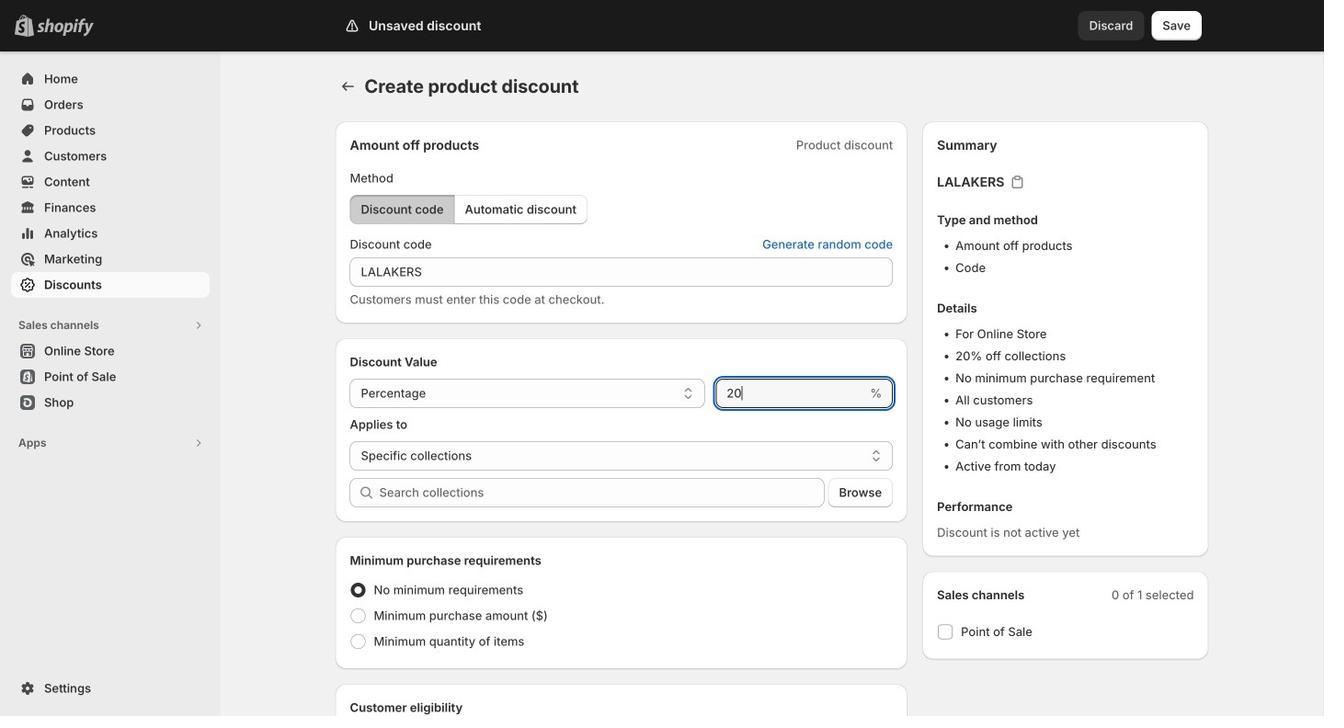 Task type: locate. For each thing, give the bounding box(es) containing it.
None text field
[[716, 379, 867, 409]]

shopify image
[[37, 18, 94, 37]]

Search collections text field
[[380, 478, 825, 508]]

None text field
[[350, 258, 894, 287]]



Task type: vqa. For each thing, say whether or not it's contained in the screenshot.
Search collections text field
yes



